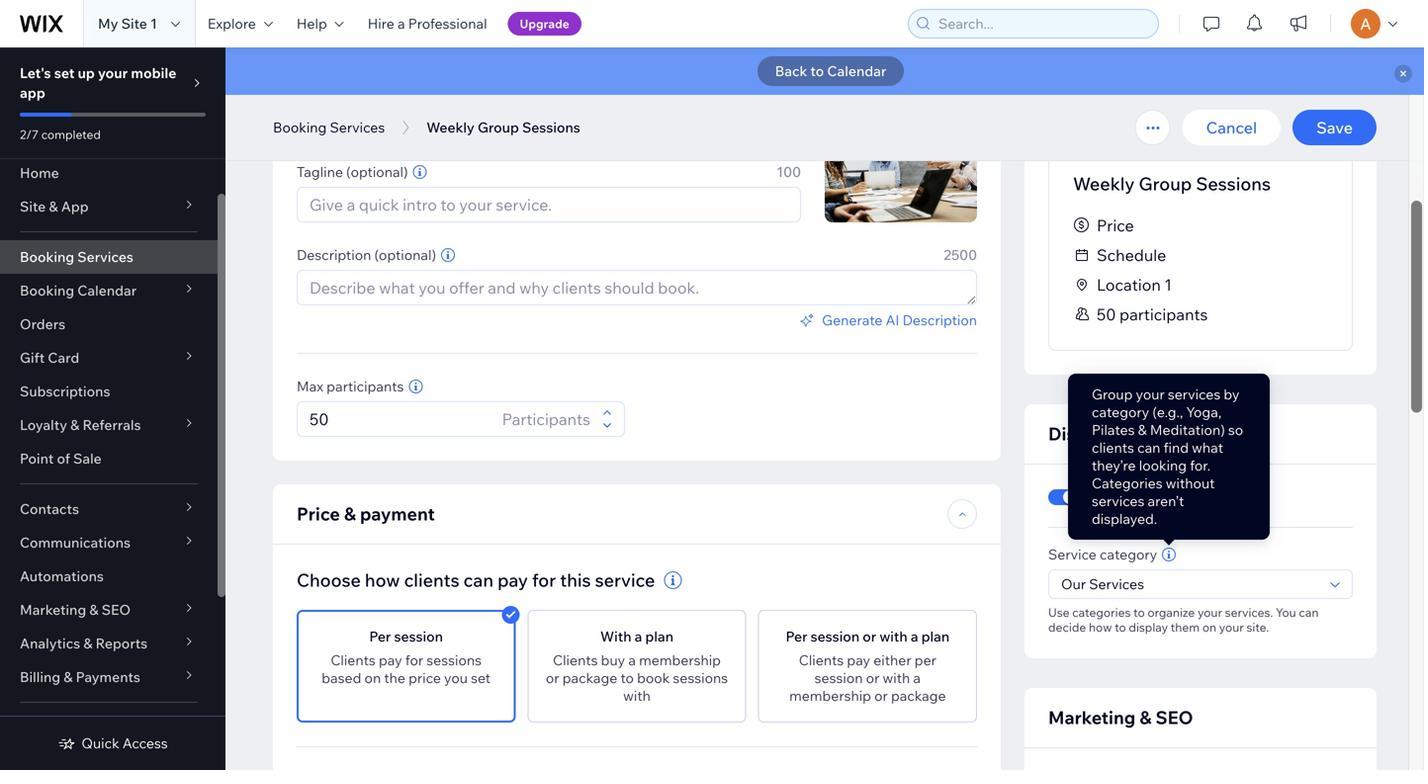 Task type: locate. For each thing, give the bounding box(es) containing it.
0 horizontal spatial services
[[77, 248, 133, 266]]

2 vertical spatial with
[[624, 688, 651, 705]]

participants up the max participants text box
[[327, 378, 404, 395]]

booking services link
[[0, 240, 218, 274]]

2 vertical spatial (optional)
[[375, 246, 436, 264]]

(optional) for image (optional)
[[869, 80, 931, 97]]

seo
[[102, 602, 131, 619], [1156, 707, 1194, 729]]

site inside dropdown button
[[20, 198, 46, 215]]

seo down them
[[1156, 707, 1194, 729]]

pay up the
[[379, 652, 402, 669]]

session for with
[[811, 628, 860, 646]]

0 horizontal spatial can
[[464, 569, 494, 592]]

1 vertical spatial group
[[1139, 173, 1193, 195]]

0 horizontal spatial description
[[297, 246, 371, 264]]

group up schedule
[[1139, 173, 1193, 195]]

contacts button
[[0, 493, 218, 526]]

location 1
[[1097, 275, 1173, 295]]

generate
[[822, 312, 883, 329]]

0 horizontal spatial price
[[297, 503, 340, 525]]

marketing & seo down display
[[1049, 707, 1194, 729]]

0 horizontal spatial weekly group sessions
[[427, 119, 581, 136]]

can up looking
[[1138, 439, 1161, 457]]

0 vertical spatial sessions
[[427, 652, 482, 669]]

location
[[1097, 275, 1162, 295]]

(optional) for description (optional)
[[375, 246, 436, 264]]

price for price & payment
[[297, 503, 340, 525]]

package down buy
[[563, 670, 618, 687]]

1 vertical spatial on
[[1203, 620, 1217, 635]]

with down either
[[883, 670, 911, 687]]

services up tagline (optional) on the top left of page
[[330, 119, 385, 136]]

& right loyalty
[[70, 417, 80, 434]]

price
[[409, 670, 441, 687]]

price up schedule
[[1097, 216, 1135, 236]]

clients inside the with a plan clients buy a membership or package to book sessions with
[[553, 652, 598, 669]]

services up yoga,
[[1169, 386, 1221, 403]]

(optional) right image on the top of page
[[869, 80, 931, 97]]

seo up reports
[[102, 602, 131, 619]]

2 vertical spatial booking
[[20, 282, 74, 299]]

your inside group your services by category (e.g., yoga, pilates & meditation) so clients can find what they're looking for. categories without services aren't displayed.
[[1137, 386, 1165, 403]]

booking up orders
[[20, 282, 74, 299]]

can left this
[[464, 569, 494, 592]]

booking services down name
[[273, 119, 385, 136]]

app right the and
[[1242, 489, 1267, 506]]

3 clients from the left
[[799, 652, 844, 669]]

0 horizontal spatial booking services
[[20, 248, 133, 266]]

pay
[[498, 569, 528, 592], [379, 652, 402, 669], [847, 652, 871, 669]]

pay left this
[[498, 569, 528, 592]]

on right them
[[1203, 620, 1217, 635]]

2 plan from the left
[[922, 628, 950, 646]]

of
[[57, 450, 70, 468]]

category inside group your services by category (e.g., yoga, pilates & meditation) so clients can find what they're looking for. categories without services aren't displayed.
[[1092, 404, 1150, 421]]

1 vertical spatial site
[[20, 198, 46, 215]]

description right 'ai' in the top of the page
[[903, 312, 978, 329]]

1 vertical spatial sessions
[[673, 670, 728, 687]]

the
[[384, 670, 406, 687]]

to right back
[[811, 62, 825, 80]]

category up pilates
[[1092, 404, 1150, 421]]

sale
[[73, 450, 102, 468]]

name
[[297, 80, 335, 97]]

1 vertical spatial sessions
[[1197, 173, 1272, 195]]

a up per
[[911, 628, 919, 646]]

weekly group sessions inside button
[[427, 119, 581, 136]]

membership inside the with a plan clients buy a membership or package to book sessions with
[[639, 652, 721, 669]]

a down per
[[914, 670, 921, 687]]

hire a professional link
[[356, 0, 499, 47]]

explore
[[208, 15, 256, 32]]

0 vertical spatial for
[[532, 569, 556, 592]]

calendar inside popup button
[[77, 282, 137, 299]]

them
[[1171, 620, 1200, 635]]

booking for booking calendar popup button
[[20, 282, 74, 299]]

booking services for booking services link
[[20, 248, 133, 266]]

with inside the with a plan clients buy a membership or package to book sessions with
[[624, 688, 651, 705]]

1 vertical spatial set
[[471, 670, 491, 687]]

0 vertical spatial category
[[1092, 404, 1150, 421]]

your right up
[[98, 64, 128, 82]]

price & payment
[[297, 503, 435, 525]]

clients up based
[[331, 652, 376, 669]]

with down book on the left bottom
[[624, 688, 651, 705]]

group up tagline (optional) text box at the top of page
[[478, 119, 519, 136]]

your up (e.g.,
[[1137, 386, 1165, 403]]

automations
[[20, 568, 104, 585]]

marketing up analytics
[[20, 602, 86, 619]]

marketing
[[20, 602, 86, 619], [1049, 707, 1136, 729]]

sessions right book on the left bottom
[[673, 670, 728, 687]]

1
[[150, 15, 157, 32], [1165, 275, 1173, 295]]

sessions up tagline (optional) text box at the top of page
[[522, 119, 581, 136]]

clients down payment
[[404, 569, 460, 592]]

2/7 completed
[[20, 127, 101, 142]]

1 vertical spatial package
[[892, 688, 947, 705]]

2 per from the left
[[786, 628, 808, 646]]

1 vertical spatial weekly
[[1074, 173, 1135, 195]]

set inside let's set up your mobile app
[[54, 64, 75, 82]]

booking down name
[[273, 119, 327, 136]]

for.
[[1191, 457, 1211, 474]]

my
[[98, 15, 118, 32]]

per inside per session clients pay for sessions based on the price you set
[[369, 628, 391, 646]]

description (optional)
[[297, 246, 436, 264]]

0 vertical spatial 1
[[150, 15, 157, 32]]

clients left either
[[799, 652, 844, 669]]

0 horizontal spatial pay
[[379, 652, 402, 669]]

you
[[444, 670, 468, 687]]

1 vertical spatial participants
[[327, 378, 404, 395]]

(optional) down tagline (optional) on the top left of page
[[375, 246, 436, 264]]

0 vertical spatial marketing & seo
[[20, 602, 131, 619]]

plan up book on the left bottom
[[646, 628, 674, 646]]

app inside let's set up your mobile app
[[20, 84, 45, 101]]

1 horizontal spatial clients
[[1092, 439, 1135, 457]]

site down home
[[20, 198, 46, 215]]

1 up "50 participants"
[[1165, 275, 1173, 295]]

1 vertical spatial marketing & seo
[[1049, 707, 1194, 729]]

0 vertical spatial clients
[[1092, 439, 1135, 457]]

100
[[777, 163, 802, 181]]

choose
[[297, 569, 361, 592]]

0 vertical spatial weekly group sessions
[[427, 119, 581, 136]]

for inside per session clients pay for sessions based on the price you set
[[405, 652, 424, 669]]

app
[[61, 198, 89, 215]]

0 horizontal spatial seo
[[102, 602, 131, 619]]

1 vertical spatial membership
[[790, 688, 872, 705]]

calendar up image on the top of page
[[828, 62, 887, 80]]

0 vertical spatial booking
[[273, 119, 327, 136]]

a right with
[[635, 628, 643, 646]]

price up the choose
[[297, 503, 340, 525]]

sessions up the you
[[427, 652, 482, 669]]

analytics & reports
[[20, 635, 148, 653]]

2 horizontal spatial can
[[1300, 606, 1319, 620]]

1 horizontal spatial services
[[1169, 386, 1221, 403]]

for left this
[[532, 569, 556, 592]]

0 vertical spatial calendar
[[828, 62, 887, 80]]

booking inside booking services link
[[20, 248, 74, 266]]

0 vertical spatial set
[[54, 64, 75, 82]]

service
[[1049, 546, 1097, 564]]

1 plan from the left
[[646, 628, 674, 646]]

2 horizontal spatial on
[[1203, 620, 1217, 635]]

site right my at the left
[[121, 15, 147, 32]]

professional
[[408, 15, 487, 32]]

1 horizontal spatial participants
[[1120, 305, 1209, 325]]

1 horizontal spatial can
[[1138, 439, 1161, 457]]

save
[[1317, 118, 1354, 138]]

use
[[1049, 606, 1070, 620]]

0 horizontal spatial marketing & seo
[[20, 602, 131, 619]]

0 horizontal spatial services
[[1092, 493, 1145, 510]]

or
[[863, 628, 877, 646], [546, 670, 560, 687], [866, 670, 880, 687], [875, 688, 888, 705]]

2 vertical spatial on
[[365, 670, 381, 687]]

back to calendar alert
[[226, 47, 1425, 95]]

1 horizontal spatial clients
[[553, 652, 598, 669]]

description down tagline
[[297, 246, 371, 264]]

0 horizontal spatial participants
[[327, 378, 404, 395]]

on inside use categories to organize your services. you can decide how to display them on your site.
[[1203, 620, 1217, 635]]

per for per session
[[369, 628, 391, 646]]

50
[[1097, 305, 1117, 325]]

per session clients pay for sessions based on the price you set
[[322, 628, 491, 687]]

booking inside booking calendar popup button
[[20, 282, 74, 299]]

a right buy
[[629, 652, 636, 669]]

how right decide at the right bottom
[[1089, 620, 1113, 635]]

0 vertical spatial participants
[[1120, 305, 1209, 325]]

calendar inside button
[[828, 62, 887, 80]]

(e.g.,
[[1153, 404, 1184, 421]]

to left display
[[1115, 620, 1127, 635]]

group
[[478, 119, 519, 136], [1139, 173, 1193, 195], [1092, 386, 1133, 403]]

on
[[1137, 489, 1153, 506], [1203, 620, 1217, 635], [365, 670, 381, 687]]

1 horizontal spatial for
[[532, 569, 556, 592]]

find
[[1164, 439, 1189, 457]]

0 horizontal spatial sessions
[[522, 119, 581, 136]]

&
[[49, 198, 58, 215], [70, 417, 80, 434], [1139, 422, 1148, 439], [344, 503, 356, 525], [89, 602, 99, 619], [83, 635, 93, 653], [64, 669, 73, 686], [1140, 707, 1152, 729]]

1 horizontal spatial plan
[[922, 628, 950, 646]]

2500
[[944, 246, 978, 264]]

clients
[[331, 652, 376, 669], [553, 652, 598, 669], [799, 652, 844, 669]]

0 vertical spatial group
[[478, 119, 519, 136]]

& inside dropdown button
[[89, 602, 99, 619]]

services up displayed.
[[1092, 493, 1145, 510]]

& right pilates
[[1139, 422, 1148, 439]]

with up either
[[880, 628, 908, 646]]

1 vertical spatial services
[[77, 248, 133, 266]]

2 vertical spatial group
[[1092, 386, 1133, 403]]

0 horizontal spatial plan
[[646, 628, 674, 646]]

calendar
[[828, 62, 887, 80], [77, 282, 137, 299]]

with for sessions
[[624, 688, 651, 705]]

participants down location 1
[[1120, 305, 1209, 325]]

1 horizontal spatial price
[[1097, 216, 1135, 236]]

0 vertical spatial description
[[297, 246, 371, 264]]

1 vertical spatial price
[[297, 503, 340, 525]]

subscriptions link
[[0, 375, 218, 409]]

analytics
[[20, 635, 80, 653]]

weekly group sessions down cancel button
[[1074, 173, 1272, 195]]

for up price on the bottom
[[405, 652, 424, 669]]

how
[[365, 569, 400, 592], [1089, 620, 1113, 635]]

gift
[[20, 349, 45, 367]]

1 horizontal spatial group
[[1092, 386, 1133, 403]]

clients down pilates
[[1092, 439, 1135, 457]]

0 horizontal spatial clients
[[404, 569, 460, 592]]

clients inside per session or with a plan clients pay either per session or with a membership or package
[[799, 652, 844, 669]]

1 horizontal spatial calendar
[[828, 62, 887, 80]]

calendar down booking services link
[[77, 282, 137, 299]]

Max participants text field
[[304, 403, 496, 436]]

& inside popup button
[[83, 635, 93, 653]]

can right you
[[1300, 606, 1319, 620]]

loyalty
[[20, 417, 67, 434]]

0 horizontal spatial for
[[405, 652, 424, 669]]

1 horizontal spatial booking services
[[273, 119, 385, 136]]

0 horizontal spatial group
[[478, 119, 519, 136]]

your left the site
[[1157, 489, 1185, 506]]

1 vertical spatial (optional)
[[346, 163, 408, 181]]

to inside button
[[811, 62, 825, 80]]

how right the choose
[[365, 569, 400, 592]]

2 horizontal spatial clients
[[799, 652, 844, 669]]

booking inside booking services 'button'
[[273, 119, 327, 136]]

billing & payments
[[20, 669, 140, 686]]

1 horizontal spatial membership
[[790, 688, 872, 705]]

to down buy
[[621, 670, 634, 687]]

payment
[[360, 503, 435, 525]]

participants for 50 participants
[[1120, 305, 1209, 325]]

app
[[20, 84, 45, 101], [1242, 489, 1267, 506]]

1 vertical spatial with
[[883, 670, 911, 687]]

sessions
[[427, 652, 482, 669], [673, 670, 728, 687]]

a right hire
[[398, 15, 405, 32]]

categories
[[1073, 606, 1131, 620]]

& left reports
[[83, 635, 93, 653]]

0 vertical spatial weekly
[[427, 119, 475, 136]]

0 horizontal spatial app
[[20, 84, 45, 101]]

description inside button
[[903, 312, 978, 329]]

0 horizontal spatial how
[[365, 569, 400, 592]]

billing & payments button
[[0, 661, 218, 695]]

booking for booking services link
[[20, 248, 74, 266]]

1 right my at the left
[[150, 15, 157, 32]]

1 per from the left
[[369, 628, 391, 646]]

1 vertical spatial app
[[1242, 489, 1267, 506]]

1 horizontal spatial per
[[786, 628, 808, 646]]

1 horizontal spatial description
[[903, 312, 978, 329]]

1 horizontal spatial site
[[121, 15, 147, 32]]

0 horizontal spatial weekly
[[427, 119, 475, 136]]

(optional) right tagline
[[346, 163, 408, 181]]

& inside popup button
[[70, 417, 80, 434]]

0 vertical spatial booking services
[[273, 119, 385, 136]]

& up analytics & reports
[[89, 602, 99, 619]]

on left the
[[365, 670, 381, 687]]

how inside use categories to organize your services. you can decide how to display them on your site.
[[1089, 620, 1113, 635]]

booking up booking calendar
[[20, 248, 74, 266]]

marketing & seo up analytics & reports
[[20, 602, 131, 619]]

0 horizontal spatial per
[[369, 628, 391, 646]]

per session or with a plan clients pay either per session or with a membership or package
[[786, 628, 950, 705]]

plan up per
[[922, 628, 950, 646]]

pay inside per session clients pay for sessions based on the price you set
[[379, 652, 402, 669]]

group inside button
[[478, 119, 519, 136]]

package inside the with a plan clients buy a membership or package to book sessions with
[[563, 670, 618, 687]]

subscriptions
[[20, 383, 110, 400]]

0 vertical spatial package
[[563, 670, 618, 687]]

you
[[1277, 606, 1297, 620]]

hire
[[368, 15, 395, 32]]

2 horizontal spatial pay
[[847, 652, 871, 669]]

this
[[560, 569, 591, 592]]

1 horizontal spatial weekly group sessions
[[1074, 173, 1272, 195]]

1 horizontal spatial marketing
[[1049, 707, 1136, 729]]

2 clients from the left
[[553, 652, 598, 669]]

set right the you
[[471, 670, 491, 687]]

& inside group your services by category (e.g., yoga, pilates & meditation) so clients can find what they're looking for. categories without services aren't displayed.
[[1139, 422, 1148, 439]]

1 horizontal spatial services
[[330, 119, 385, 136]]

marketing inside dropdown button
[[20, 602, 86, 619]]

0 vertical spatial site
[[121, 15, 147, 32]]

package
[[563, 670, 618, 687], [892, 688, 947, 705]]

per
[[369, 628, 391, 646], [786, 628, 808, 646]]

1 vertical spatial 1
[[1165, 275, 1173, 295]]

0 vertical spatial with
[[880, 628, 908, 646]]

1 clients from the left
[[331, 652, 376, 669]]

0 horizontal spatial set
[[54, 64, 75, 82]]

0 vertical spatial app
[[20, 84, 45, 101]]

tagline (optional)
[[297, 163, 408, 181]]

session for pay
[[394, 628, 443, 646]]

categories
[[1092, 475, 1163, 492]]

session inside per session clients pay for sessions based on the price you set
[[394, 628, 443, 646]]

booking
[[273, 119, 327, 136], [20, 248, 74, 266], [20, 282, 74, 299]]

a
[[398, 15, 405, 32], [635, 628, 643, 646], [911, 628, 919, 646], [629, 652, 636, 669], [914, 670, 921, 687]]

marketing & seo
[[20, 602, 131, 619], [1049, 707, 1194, 729]]

0 horizontal spatial membership
[[639, 652, 721, 669]]

booking services up booking calendar
[[20, 248, 133, 266]]

0 vertical spatial price
[[1097, 216, 1135, 236]]

category down displayed.
[[1100, 546, 1158, 564]]

with for or
[[883, 670, 911, 687]]

0 horizontal spatial site
[[20, 198, 46, 215]]

on up displayed.
[[1137, 489, 1153, 506]]

services inside booking services link
[[77, 248, 133, 266]]

1 horizontal spatial pay
[[498, 569, 528, 592]]

booking services inside 'button'
[[273, 119, 385, 136]]

membership inside per session or with a plan clients pay either per session or with a membership or package
[[790, 688, 872, 705]]

let's
[[20, 64, 51, 82]]

0 vertical spatial (optional)
[[869, 80, 931, 97]]

marketing down decide at the right bottom
[[1049, 707, 1136, 729]]

services for booking services 'button'
[[330, 119, 385, 136]]

pay left either
[[847, 652, 871, 669]]

card
[[48, 349, 79, 367]]

clients left buy
[[553, 652, 598, 669]]

package down per
[[892, 688, 947, 705]]

1 vertical spatial marketing
[[1049, 707, 1136, 729]]

booking services inside sidebar element
[[20, 248, 133, 266]]

your inside let's set up your mobile app
[[98, 64, 128, 82]]

site & app
[[20, 198, 89, 215]]

app down the let's
[[20, 84, 45, 101]]

0 horizontal spatial on
[[365, 670, 381, 687]]

1 horizontal spatial on
[[1137, 489, 1153, 506]]

1 horizontal spatial sessions
[[1197, 173, 1272, 195]]

1 vertical spatial seo
[[1156, 707, 1194, 729]]

0 horizontal spatial marketing
[[20, 602, 86, 619]]

set left up
[[54, 64, 75, 82]]

0 vertical spatial how
[[365, 569, 400, 592]]

services inside booking services 'button'
[[330, 119, 385, 136]]

weekly group sessions up tagline (optional) text box at the top of page
[[427, 119, 581, 136]]

services up booking calendar popup button
[[77, 248, 133, 266]]

sessions down cancel
[[1197, 173, 1272, 195]]

on inside per session clients pay for sessions based on the price you set
[[365, 670, 381, 687]]

services
[[330, 119, 385, 136], [77, 248, 133, 266]]

without
[[1166, 475, 1216, 492]]

site
[[121, 15, 147, 32], [20, 198, 46, 215]]

per inside per session or with a plan clients pay either per session or with a membership or package
[[786, 628, 808, 646]]

group up pilates
[[1092, 386, 1133, 403]]



Task type: vqa. For each thing, say whether or not it's contained in the screenshot.
bottommost CATEGORY
yes



Task type: describe. For each thing, give the bounding box(es) containing it.
automations link
[[0, 560, 218, 594]]

a inside 'link'
[[398, 15, 405, 32]]

participants for max participants
[[327, 378, 404, 395]]

1 vertical spatial category
[[1100, 546, 1158, 564]]

quick
[[81, 735, 119, 753]]

(optional) for tagline (optional)
[[346, 163, 408, 181]]

image (optional)
[[825, 80, 931, 97]]

so
[[1229, 422, 1244, 439]]

Search... field
[[933, 10, 1153, 38]]

with a plan clients buy a membership or package to book sessions with
[[546, 628, 728, 705]]

clients inside per session clients pay for sessions based on the price you set
[[331, 652, 376, 669]]

sessions inside button
[[522, 119, 581, 136]]

point of sale
[[20, 450, 102, 468]]

marketing & seo inside marketing & seo dropdown button
[[20, 602, 131, 619]]

display
[[1129, 620, 1169, 635]]

1 horizontal spatial 1
[[1165, 275, 1173, 295]]

analytics & reports button
[[0, 627, 218, 661]]

& right billing
[[64, 669, 73, 686]]

my site 1
[[98, 15, 157, 32]]

services.
[[1226, 606, 1274, 620]]

1 vertical spatial can
[[464, 569, 494, 592]]

gift card
[[20, 349, 79, 367]]

0 vertical spatial on
[[1137, 489, 1153, 506]]

reports
[[96, 635, 148, 653]]

billing
[[20, 669, 60, 686]]

visible on your site and app
[[1090, 489, 1267, 506]]

group your services by category (e.g., yoga, pilates & meditation) so clients can find what they're looking for. categories without services aren't displayed.
[[1092, 386, 1244, 528]]

1 horizontal spatial weekly
[[1074, 173, 1135, 195]]

plan inside per session or with a plan clients pay either per session or with a membership or package
[[922, 628, 950, 646]]

generate ai description button
[[799, 312, 978, 330]]

per for per session or with a plan
[[786, 628, 808, 646]]

schedule
[[1097, 245, 1167, 265]]

communications
[[20, 534, 131, 552]]

quick access
[[81, 735, 168, 753]]

tagline
[[297, 163, 343, 181]]

& down display
[[1140, 707, 1152, 729]]

to left organize
[[1134, 606, 1146, 620]]

cancel button
[[1183, 110, 1282, 145]]

50 participants
[[1097, 305, 1209, 325]]

buy
[[601, 652, 626, 669]]

help button
[[285, 0, 356, 47]]

1 horizontal spatial marketing & seo
[[1049, 707, 1194, 729]]

sessions inside the with a plan clients buy a membership or package to book sessions with
[[673, 670, 728, 687]]

0 vertical spatial services
[[1169, 386, 1221, 403]]

sessions inside per session clients pay for sessions based on the price you set
[[427, 652, 482, 669]]

package inside per session or with a plan clients pay either per session or with a membership or package
[[892, 688, 947, 705]]

booking services for booking services 'button'
[[273, 119, 385, 136]]

orders link
[[0, 308, 218, 341]]

ai
[[886, 312, 900, 329]]

loyalty & referrals
[[20, 417, 141, 434]]

clients inside group your services by category (e.g., yoga, pilates & meditation) so clients can find what they're looking for. categories without services aren't displayed.
[[1092, 439, 1135, 457]]

upgrade
[[520, 16, 570, 31]]

payments
[[76, 669, 140, 686]]

they're
[[1092, 457, 1137, 474]]

Description (optional) text field
[[298, 271, 977, 305]]

sidebar element
[[0, 47, 226, 771]]

site & app button
[[0, 190, 218, 224]]

max participants
[[297, 378, 404, 395]]

weekly group sessions button
[[417, 113, 591, 142]]

Name field
[[304, 105, 795, 139]]

help
[[297, 15, 327, 32]]

weekly inside button
[[427, 119, 475, 136]]

generate ai description
[[822, 312, 978, 329]]

services for booking services link
[[77, 248, 133, 266]]

to inside the with a plan clients buy a membership or package to book sessions with
[[621, 670, 634, 687]]

completed
[[41, 127, 101, 142]]

with
[[601, 628, 632, 646]]

marketing & seo button
[[0, 594, 218, 627]]

group inside group your services by category (e.g., yoga, pilates & meditation) so clients can find what they're looking for. categories without services aren't displayed.
[[1092, 386, 1133, 403]]

plan inside the with a plan clients buy a membership or package to book sessions with
[[646, 628, 674, 646]]

choose how clients can pay for this service
[[297, 569, 655, 592]]

based
[[322, 670, 362, 687]]

Service category field
[[1056, 571, 1325, 599]]

decide
[[1049, 620, 1087, 635]]

app for let's set up your mobile app
[[20, 84, 45, 101]]

mobile
[[131, 64, 177, 82]]

service
[[595, 569, 655, 592]]

your down service category field
[[1198, 606, 1223, 620]]

contacts
[[20, 501, 79, 518]]

by
[[1224, 386, 1240, 403]]

per
[[915, 652, 937, 669]]

point of sale link
[[0, 442, 218, 476]]

booking for booking services 'button'
[[273, 119, 327, 136]]

book
[[637, 670, 670, 687]]

quick access button
[[58, 735, 168, 753]]

and
[[1215, 489, 1239, 506]]

either
[[874, 652, 912, 669]]

back
[[776, 62, 808, 80]]

organize
[[1148, 606, 1196, 620]]

& left app
[[49, 198, 58, 215]]

displayed.
[[1092, 511, 1158, 528]]

can inside group your services by category (e.g., yoga, pilates & meditation) so clients can find what they're looking for. categories without services aren't displayed.
[[1138, 439, 1161, 457]]

price for price
[[1097, 216, 1135, 236]]

up
[[78, 64, 95, 82]]

Tagline (optional) text field
[[298, 188, 801, 222]]

seo inside dropdown button
[[102, 602, 131, 619]]

set inside per session clients pay for sessions based on the price you set
[[471, 670, 491, 687]]

site.
[[1247, 620, 1270, 635]]

your left site.
[[1220, 620, 1245, 635]]

communications button
[[0, 526, 218, 560]]

back to calendar button
[[758, 56, 905, 86]]

service category
[[1049, 546, 1158, 564]]

can inside use categories to organize your services. you can decide how to display them on your site.
[[1300, 606, 1319, 620]]

pay inside per session or with a plan clients pay either per session or with a membership or package
[[847, 652, 871, 669]]

& left payment
[[344, 503, 356, 525]]

booking services button
[[263, 113, 395, 142]]

image
[[825, 80, 866, 97]]

orders
[[20, 316, 66, 333]]

1 vertical spatial weekly group sessions
[[1074, 173, 1272, 195]]

max
[[297, 378, 324, 395]]

2/7
[[20, 127, 39, 142]]

cancel
[[1207, 118, 1258, 138]]

let's set up your mobile app
[[20, 64, 177, 101]]

save button
[[1293, 110, 1377, 145]]

or inside the with a plan clients buy a membership or package to book sessions with
[[546, 670, 560, 687]]

1 vertical spatial services
[[1092, 493, 1145, 510]]

pilates
[[1092, 422, 1136, 439]]

2 horizontal spatial group
[[1139, 173, 1193, 195]]

upgrade button
[[508, 12, 582, 36]]

referrals
[[83, 417, 141, 434]]

app for visible on your site and app
[[1242, 489, 1267, 506]]

display
[[1049, 423, 1113, 445]]

use categories to organize your services. you can decide how to display them on your site.
[[1049, 606, 1319, 635]]



